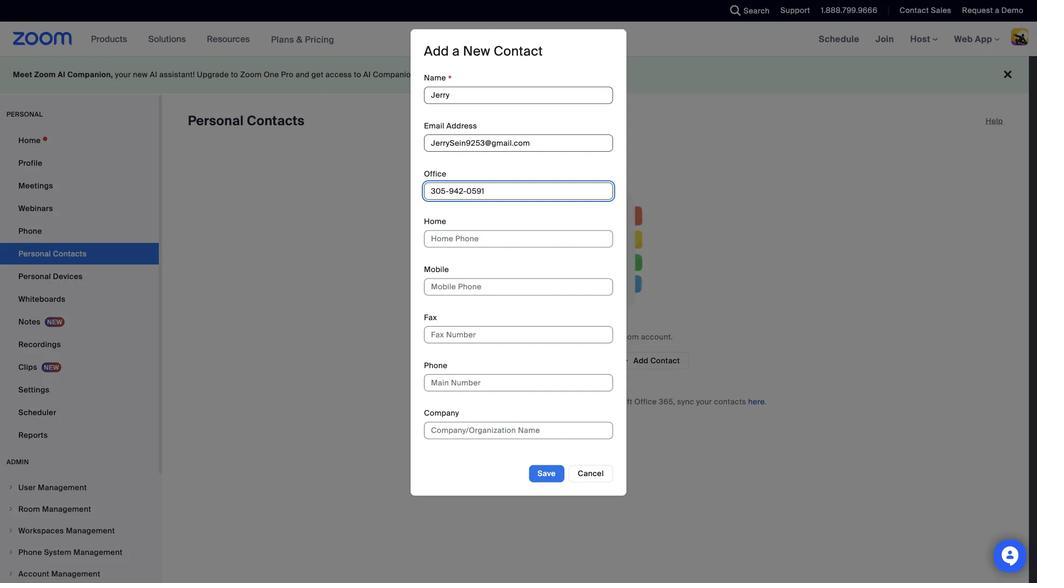 Task type: describe. For each thing, give the bounding box(es) containing it.
upgrade
[[197, 70, 229, 80]]

1.888.799.9666
[[821, 5, 878, 15]]

home inside add a new contact dialog
[[424, 217, 447, 227]]

save button
[[529, 466, 565, 483]]

calendar,
[[467, 397, 502, 407]]

cancel
[[578, 469, 604, 479]]

help link
[[986, 112, 1004, 130]]

company
[[424, 409, 459, 419]]

address
[[447, 121, 477, 131]]

2 ai from the left
[[150, 70, 157, 80]]

request a demo
[[963, 5, 1024, 15]]

no
[[427, 70, 436, 80]]

a for add
[[452, 43, 460, 60]]

notes link
[[0, 311, 159, 333]]

2 horizontal spatial zoom
[[618, 332, 639, 342]]

add contact button
[[613, 352, 689, 370]]

admin
[[6, 458, 29, 467]]

whiteboards link
[[0, 289, 159, 310]]

personal for personal contacts
[[188, 113, 244, 129]]

sync
[[678, 397, 695, 407]]

companion,
[[67, 70, 113, 80]]

schedule
[[819, 33, 860, 45]]

add a new contact
[[424, 43, 543, 60]]

phone link
[[0, 220, 159, 242]]

webinars
[[18, 203, 53, 213]]

add for add contact
[[634, 356, 649, 366]]

join link
[[868, 22, 903, 56]]

pro
[[281, 70, 294, 80]]

reports link
[[0, 425, 159, 446]]

0 horizontal spatial zoom
[[34, 70, 56, 80]]

save
[[538, 469, 556, 479]]

phone inside add a new contact dialog
[[424, 361, 448, 371]]

*
[[448, 73, 452, 86]]

2 microsoft from the left
[[598, 397, 633, 407]]

a for request
[[996, 5, 1000, 15]]

home link
[[0, 130, 159, 151]]

&
[[297, 34, 303, 45]]

contact inside button
[[651, 356, 680, 366]]

companion
[[373, 70, 416, 80]]

reports
[[18, 430, 48, 440]]

fax
[[424, 313, 437, 323]]

for google calendar, microsoft exchange, and microsoft office 365, sync your contacts here .
[[424, 397, 767, 407]]

personal
[[6, 110, 43, 119]]

at
[[418, 70, 425, 80]]

one
[[264, 70, 279, 80]]

clips link
[[0, 357, 159, 378]]

admin menu menu
[[0, 478, 159, 584]]

contact inside dialog
[[494, 43, 543, 60]]

here link
[[749, 397, 765, 407]]

Phone text field
[[424, 374, 613, 392]]

personal contacts
[[188, 113, 305, 129]]

product information navigation
[[83, 22, 343, 57]]

support
[[781, 5, 811, 15]]

scheduler link
[[0, 402, 159, 424]]

exchange,
[[541, 397, 580, 407]]

1 horizontal spatial zoom
[[240, 70, 262, 80]]

1 vertical spatial office
[[635, 397, 657, 407]]

contact sales link up meetings navigation
[[900, 5, 952, 15]]

name
[[424, 73, 446, 83]]

Office Phone text field
[[424, 183, 613, 200]]

join
[[876, 33, 894, 45]]

and inside meet zoom ai companion, footer
[[296, 70, 310, 80]]

assistant!
[[159, 70, 195, 80]]

devices
[[53, 272, 83, 282]]

Company text field
[[424, 422, 613, 440]]



Task type: vqa. For each thing, say whether or not it's contained in the screenshot.
the middle To
yes



Task type: locate. For each thing, give the bounding box(es) containing it.
2 horizontal spatial contact
[[900, 5, 929, 15]]

phone up for
[[424, 361, 448, 371]]

Mobile text field
[[424, 279, 613, 296]]

2 vertical spatial your
[[697, 397, 712, 407]]

a inside dialog
[[452, 43, 460, 60]]

get
[[312, 70, 324, 80]]

to right access
[[354, 70, 361, 80]]

for
[[424, 397, 436, 407]]

profile link
[[0, 152, 159, 174]]

home inside personal menu menu
[[18, 135, 41, 145]]

zoom
[[34, 70, 56, 80], [240, 70, 262, 80], [618, 332, 639, 342]]

contact sales link up 'join'
[[892, 0, 955, 22]]

2 horizontal spatial to
[[591, 332, 598, 342]]

cancel button
[[569, 466, 613, 483]]

request a demo link
[[955, 0, 1038, 22], [963, 5, 1024, 15]]

1 microsoft from the left
[[504, 397, 539, 407]]

your left new
[[115, 70, 131, 80]]

add inside button
[[634, 356, 649, 366]]

office inside add a new contact dialog
[[424, 169, 447, 179]]

1 vertical spatial contact
[[494, 43, 543, 60]]

1 horizontal spatial to
[[354, 70, 361, 80]]

add a new contact dialog
[[411, 29, 627, 496]]

add contact
[[634, 356, 680, 366]]

1 horizontal spatial home
[[424, 217, 447, 227]]

0 vertical spatial your
[[115, 70, 131, 80]]

0 horizontal spatial office
[[424, 169, 447, 179]]

pricing
[[305, 34, 334, 45]]

mobile
[[424, 265, 449, 275]]

add for add a new contact
[[424, 43, 449, 60]]

zoom logo image
[[13, 32, 72, 45]]

2 vertical spatial contact
[[651, 356, 680, 366]]

0 vertical spatial contacts
[[531, 332, 563, 342]]

0 vertical spatial phone
[[18, 226, 42, 236]]

1 vertical spatial a
[[452, 43, 460, 60]]

ai
[[58, 70, 65, 80], [150, 70, 157, 80], [363, 70, 371, 80]]

1 horizontal spatial microsoft
[[598, 397, 633, 407]]

meetings
[[18, 181, 53, 191]]

google
[[438, 397, 465, 407]]

Fax text field
[[424, 327, 613, 344]]

First and Last Name text field
[[424, 87, 613, 104]]

home up profile
[[18, 135, 41, 145]]

support link
[[773, 0, 813, 22], [781, 5, 811, 15]]

0 horizontal spatial personal
[[18, 272, 51, 282]]

ai left companion,
[[58, 70, 65, 80]]

contact sales
[[900, 5, 952, 15]]

365,
[[659, 397, 676, 407]]

1 horizontal spatial your
[[600, 332, 616, 342]]

add right add icon
[[634, 356, 649, 366]]

additional
[[438, 70, 475, 80]]

2 horizontal spatial ai
[[363, 70, 371, 80]]

1.888.799.9666 button
[[813, 0, 881, 22], [821, 5, 878, 15]]

0 horizontal spatial contact
[[494, 43, 543, 60]]

contact down account.
[[651, 356, 680, 366]]

clips
[[18, 362, 37, 372]]

0 horizontal spatial home
[[18, 135, 41, 145]]

meet
[[13, 70, 32, 80]]

whiteboards
[[18, 294, 65, 304]]

1 vertical spatial your
[[600, 332, 616, 342]]

no contacts added to your zoom account.
[[518, 332, 673, 342]]

your right sync
[[697, 397, 712, 407]]

your for companion,
[[115, 70, 131, 80]]

Email Address text field
[[424, 135, 613, 152]]

1 vertical spatial home
[[424, 217, 447, 227]]

phone inside personal menu menu
[[18, 226, 42, 236]]

0 horizontal spatial add
[[424, 43, 449, 60]]

microsoft down phone text box on the bottom
[[504, 397, 539, 407]]

zoom left one
[[240, 70, 262, 80]]

contacts
[[531, 332, 563, 342], [714, 397, 747, 407]]

1 horizontal spatial personal
[[188, 113, 244, 129]]

plans & pricing link
[[271, 34, 334, 45], [271, 34, 334, 45]]

to right 'upgrade'
[[231, 70, 238, 80]]

and right "exchange,"
[[582, 397, 596, 407]]

scheduler
[[18, 408, 56, 418]]

ai right new
[[150, 70, 157, 80]]

and left the get
[[296, 70, 310, 80]]

account.
[[641, 332, 673, 342]]

0 vertical spatial office
[[424, 169, 447, 179]]

office
[[424, 169, 447, 179], [635, 397, 657, 407]]

zoom right meet at the left top of the page
[[34, 70, 56, 80]]

0 vertical spatial add
[[424, 43, 449, 60]]

demo
[[1002, 5, 1024, 15]]

1 vertical spatial add
[[634, 356, 649, 366]]

a left new
[[452, 43, 460, 60]]

a left demo
[[996, 5, 1000, 15]]

1 horizontal spatial contacts
[[714, 397, 747, 407]]

profile
[[18, 158, 42, 168]]

1 horizontal spatial ai
[[150, 70, 157, 80]]

2 horizontal spatial your
[[697, 397, 712, 407]]

ai left companion
[[363, 70, 371, 80]]

new
[[463, 43, 491, 60]]

1 horizontal spatial and
[[582, 397, 596, 407]]

microsoft down add icon
[[598, 397, 633, 407]]

here
[[749, 397, 765, 407]]

settings
[[18, 385, 49, 395]]

1 horizontal spatial add
[[634, 356, 649, 366]]

email address
[[424, 121, 477, 131]]

recordings
[[18, 340, 61, 350]]

1 horizontal spatial a
[[996, 5, 1000, 15]]

office down email
[[424, 169, 447, 179]]

to right added
[[591, 332, 598, 342]]

banner containing schedule
[[0, 22, 1038, 57]]

recordings link
[[0, 334, 159, 356]]

0 vertical spatial personal
[[188, 113, 244, 129]]

schedule link
[[811, 22, 868, 56]]

your
[[115, 70, 131, 80], [600, 332, 616, 342], [697, 397, 712, 407]]

zoom up add icon
[[618, 332, 639, 342]]

contact
[[900, 5, 929, 15], [494, 43, 543, 60], [651, 356, 680, 366]]

help
[[986, 116, 1004, 126]]

0 horizontal spatial a
[[452, 43, 460, 60]]

0 horizontal spatial microsoft
[[504, 397, 539, 407]]

1 vertical spatial and
[[582, 397, 596, 407]]

0 vertical spatial and
[[296, 70, 310, 80]]

phone down webinars
[[18, 226, 42, 236]]

0 horizontal spatial phone
[[18, 226, 42, 236]]

1 horizontal spatial contact
[[651, 356, 680, 366]]

add
[[424, 43, 449, 60], [634, 356, 649, 366]]

banner
[[0, 22, 1038, 57]]

1 vertical spatial personal
[[18, 272, 51, 282]]

personal devices
[[18, 272, 83, 282]]

0 vertical spatial home
[[18, 135, 41, 145]]

meet zoom ai companion, footer
[[0, 56, 1029, 93]]

no
[[518, 332, 529, 342]]

personal down 'upgrade'
[[188, 113, 244, 129]]

request
[[963, 5, 993, 15]]

meet zoom ai companion, your new ai assistant! upgrade to zoom one pro and get access to ai companion at no additional cost.
[[13, 70, 497, 80]]

home up mobile
[[424, 217, 447, 227]]

3 ai from the left
[[363, 70, 371, 80]]

a
[[996, 5, 1000, 15], [452, 43, 460, 60]]

email
[[424, 121, 445, 131]]

name *
[[424, 73, 452, 86]]

contact sales link
[[892, 0, 955, 22], [900, 5, 952, 15]]

0 vertical spatial contact
[[900, 5, 929, 15]]

plans & pricing
[[271, 34, 334, 45]]

meetings navigation
[[811, 22, 1038, 57]]

add up 'no'
[[424, 43, 449, 60]]

plans
[[271, 34, 294, 45]]

sales
[[931, 5, 952, 15]]

0 horizontal spatial your
[[115, 70, 131, 80]]

1 ai from the left
[[58, 70, 65, 80]]

1 horizontal spatial phone
[[424, 361, 448, 371]]

access
[[326, 70, 352, 80]]

your right added
[[600, 332, 616, 342]]

personal up the whiteboards at the bottom left
[[18, 272, 51, 282]]

settings link
[[0, 379, 159, 401]]

cost.
[[477, 70, 495, 80]]

new
[[133, 70, 148, 80]]

Home text field
[[424, 231, 613, 248]]

1 vertical spatial contacts
[[714, 397, 747, 407]]

webinars link
[[0, 198, 159, 219]]

your inside meet zoom ai companion, footer
[[115, 70, 131, 80]]

and
[[296, 70, 310, 80], [582, 397, 596, 407]]

0 horizontal spatial to
[[231, 70, 238, 80]]

1 horizontal spatial office
[[635, 397, 657, 407]]

your for to
[[600, 332, 616, 342]]

added
[[565, 332, 589, 342]]

meetings link
[[0, 175, 159, 197]]

to
[[231, 70, 238, 80], [354, 70, 361, 80], [591, 332, 598, 342]]

personal menu menu
[[0, 130, 159, 447]]

0 horizontal spatial and
[[296, 70, 310, 80]]

0 vertical spatial a
[[996, 5, 1000, 15]]

.
[[765, 397, 767, 407]]

add inside dialog
[[424, 43, 449, 60]]

add image
[[622, 356, 629, 366]]

contacts right no
[[531, 332, 563, 342]]

contacts
[[247, 113, 305, 129]]

contact left sales
[[900, 5, 929, 15]]

personal for personal devices
[[18, 272, 51, 282]]

1 vertical spatial phone
[[424, 361, 448, 371]]

personal inside the personal devices link
[[18, 272, 51, 282]]

contact up "cost."
[[494, 43, 543, 60]]

personal
[[188, 113, 244, 129], [18, 272, 51, 282]]

personal devices link
[[0, 266, 159, 287]]

notes
[[18, 317, 41, 327]]

contacts left here
[[714, 397, 747, 407]]

office left 365,
[[635, 397, 657, 407]]

0 horizontal spatial ai
[[58, 70, 65, 80]]

0 horizontal spatial contacts
[[531, 332, 563, 342]]



